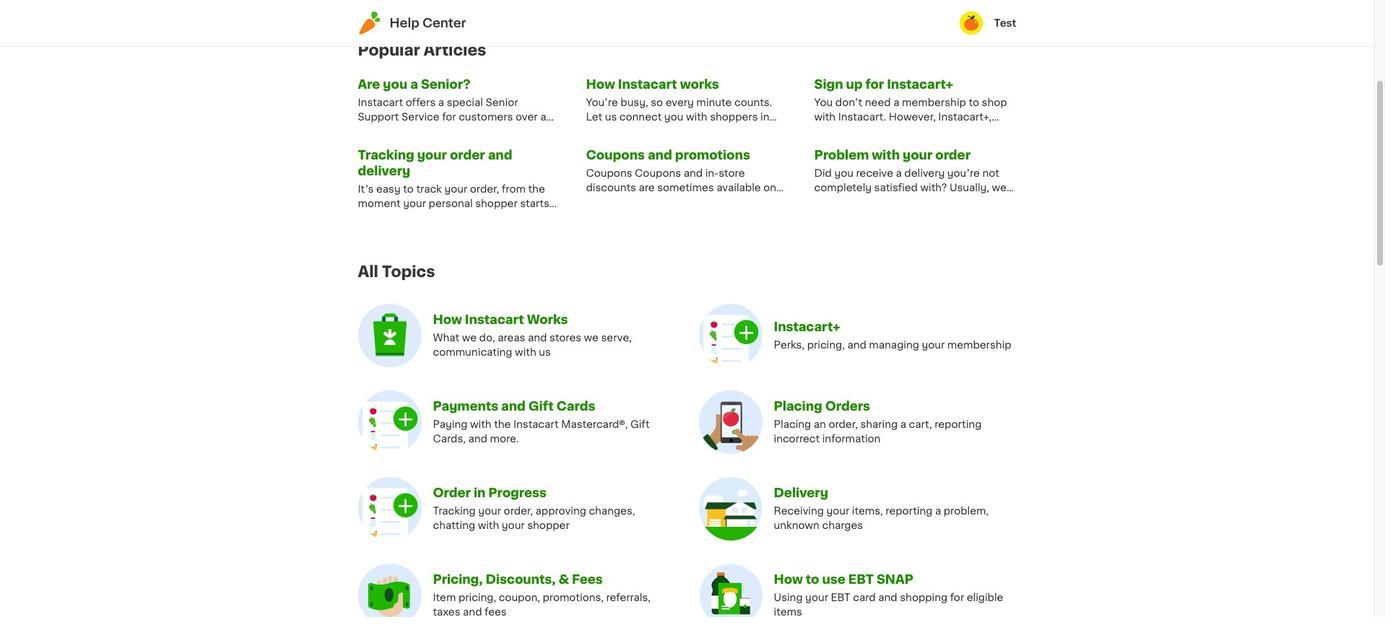 Task type: describe. For each thing, give the bounding box(es) containing it.
payments and gift cards link
[[433, 401, 595, 413]]

help center
[[390, 17, 466, 29]]

changes,
[[589, 507, 635, 517]]

promotions,
[[543, 593, 604, 603]]

test link
[[960, 12, 1017, 35]]

items,
[[852, 507, 883, 517]]

using
[[774, 593, 803, 603]]

2 we from the left
[[584, 333, 599, 343]]

how for how instacart works what we do, areas and stores we serve, communicating with us
[[433, 314, 462, 326]]

reporting inside delivery receiving your items, reporting a problem, unknown charges
[[886, 507, 933, 517]]

delivery link
[[774, 488, 828, 499]]

in
[[474, 488, 486, 499]]

more.
[[490, 434, 519, 444]]

information
[[823, 434, 881, 444]]

and inside how instacart works what we do, areas and stores we serve, communicating with us
[[528, 333, 547, 343]]

how instacart works
[[586, 79, 719, 90]]

coupon,
[[499, 593, 540, 603]]

your inside the tracking your order and delivery
[[417, 149, 447, 161]]

snap
[[877, 574, 914, 586]]

0 vertical spatial ebt
[[849, 574, 874, 586]]

stores
[[550, 333, 582, 343]]

delivery receiving your items, reporting a problem, unknown charges
[[774, 488, 989, 531]]

referrals,
[[606, 593, 651, 603]]

cards,
[[433, 434, 466, 444]]

taxes
[[433, 608, 460, 618]]

placing orders placing an order, sharing a cart, reporting incorrect information
[[774, 401, 982, 444]]

mastercard®,
[[561, 420, 628, 430]]

for inside how to use ebt snap using your ebt card and shopping for eligible items
[[950, 593, 964, 603]]

order inside the tracking your order and delivery
[[450, 149, 485, 161]]

instacart image
[[358, 12, 381, 35]]

sign
[[814, 79, 843, 90]]

how instacart works what we do, areas and stores we serve, communicating with us
[[433, 314, 632, 358]]

how instacart works link
[[586, 76, 719, 92]]

how for how instacart works
[[586, 79, 615, 90]]

help center link
[[358, 12, 466, 35]]

items
[[774, 608, 802, 618]]

help
[[390, 17, 419, 29]]

sign up for instacart+
[[814, 79, 954, 90]]

order, inside 'placing orders placing an order, sharing a cart, reporting incorrect information'
[[829, 420, 858, 430]]

delivery
[[358, 165, 410, 177]]

tracking your order and delivery
[[358, 149, 512, 177]]

payments
[[433, 401, 498, 413]]

works
[[527, 314, 568, 326]]

how for how to use ebt snap using your ebt card and shopping for eligible items
[[774, 574, 803, 586]]

charges
[[822, 521, 863, 531]]

to
[[806, 574, 820, 586]]

sign up for instacart+ link
[[814, 76, 954, 92]]

an
[[814, 420, 826, 430]]

are
[[358, 79, 380, 90]]

problem with your order
[[814, 149, 971, 161]]

are you a senior?
[[358, 79, 471, 90]]

cart,
[[909, 420, 932, 430]]

works
[[680, 79, 719, 90]]

chatting
[[433, 521, 475, 531]]

discounts,
[[486, 574, 556, 586]]

coupons
[[586, 149, 645, 161]]

and inside the instacart+ perks, pricing, and managing your membership
[[848, 340, 867, 351]]

and inside how to use ebt snap using your ebt card and shopping for eligible items
[[879, 593, 898, 603]]

and inside the tracking your order and delivery
[[488, 149, 512, 161]]

delivery
[[774, 488, 828, 499]]

your inside the instacart+ perks, pricing, and managing your membership
[[922, 340, 945, 351]]

membership
[[948, 340, 1012, 351]]

instacart inside payments and gift cards paying with the instacart mastercard®, gift cards, and more.
[[514, 420, 559, 430]]

1 we from the left
[[462, 333, 477, 343]]

order in progress link
[[433, 488, 547, 499]]

pricing, discounts, & fees item pricing, coupon, promotions, referrals, taxes and fees
[[433, 574, 651, 618]]

how to use ebt snap using your ebt card and shopping for eligible items
[[774, 574, 1004, 618]]

fees
[[485, 608, 507, 618]]

popular
[[358, 43, 420, 58]]

us
[[539, 348, 551, 358]]

perks,
[[774, 340, 805, 351]]

all topics
[[358, 265, 435, 280]]

popular articles
[[358, 43, 486, 58]]

payments and gift cards paying with the instacart mastercard®, gift cards, and more.
[[433, 401, 650, 444]]

shopping
[[900, 593, 948, 603]]

topics
[[382, 265, 435, 280]]

approving
[[536, 507, 586, 517]]

placing orders link
[[774, 401, 870, 413]]

progress
[[489, 488, 547, 499]]

up
[[846, 79, 863, 90]]

card
[[853, 593, 876, 603]]



Task type: locate. For each thing, give the bounding box(es) containing it.
and inside pricing, discounts, & fees item pricing, coupon, promotions, referrals, taxes and fees
[[463, 608, 482, 618]]

problem with your order link
[[814, 147, 971, 163]]

1 horizontal spatial we
[[584, 333, 599, 343]]

2 horizontal spatial a
[[935, 507, 941, 517]]

order in progress tracking your order, approving changes, chatting with your shopper
[[433, 488, 635, 531]]

0 horizontal spatial order,
[[504, 507, 533, 517]]

1 horizontal spatial for
[[950, 593, 964, 603]]

gift left "cards"
[[529, 401, 554, 413]]

1 vertical spatial a
[[901, 420, 907, 430]]

with inside how instacart works what we do, areas and stores we serve, communicating with us
[[515, 348, 536, 358]]

0 vertical spatial pricing,
[[807, 340, 845, 351]]

0 horizontal spatial pricing,
[[459, 593, 496, 603]]

0 horizontal spatial instacart+
[[774, 322, 840, 333]]

all
[[358, 265, 378, 280]]

0 vertical spatial placing
[[774, 401, 823, 413]]

ebt up card
[[849, 574, 874, 586]]

a left 'cart,' on the right bottom of the page
[[901, 420, 907, 430]]

order
[[433, 488, 471, 499]]

coupons and promotions link
[[586, 147, 750, 163]]

how instacart works link
[[433, 314, 568, 326]]

pricing,
[[807, 340, 845, 351], [459, 593, 496, 603]]

problem,
[[944, 507, 989, 517]]

fees
[[572, 574, 603, 586]]

with inside payments and gift cards paying with the instacart mastercard®, gift cards, and more.
[[470, 420, 492, 430]]

1 vertical spatial instacart+
[[774, 322, 840, 333]]

we left serve,
[[584, 333, 599, 343]]

the
[[494, 420, 511, 430]]

instacart left works
[[618, 79, 677, 90]]

how inside how instacart works what we do, areas and stores we serve, communicating with us
[[433, 314, 462, 326]]

what
[[433, 333, 460, 343]]

0 horizontal spatial for
[[866, 79, 884, 90]]

communicating
[[433, 348, 512, 358]]

unknown
[[774, 521, 820, 531]]

0 horizontal spatial a
[[410, 79, 418, 90]]

0 vertical spatial gift
[[529, 401, 554, 413]]

gift right the mastercard®,
[[631, 420, 650, 430]]

reporting inside 'placing orders placing an order, sharing a cart, reporting incorrect information'
[[935, 420, 982, 430]]

do,
[[479, 333, 495, 343]]

how
[[586, 79, 615, 90], [433, 314, 462, 326], [774, 574, 803, 586]]

with inside order in progress tracking your order, approving changes, chatting with your shopper
[[478, 521, 499, 531]]

instacart
[[618, 79, 677, 90], [465, 314, 524, 326], [514, 420, 559, 430]]

instacart+ right up
[[887, 79, 954, 90]]

2 placing from the top
[[774, 420, 811, 430]]

1 vertical spatial instacart
[[465, 314, 524, 326]]

1 vertical spatial placing
[[774, 420, 811, 430]]

sharing
[[861, 420, 898, 430]]

a inside delivery receiving your items, reporting a problem, unknown charges
[[935, 507, 941, 517]]

0 vertical spatial instacart+
[[887, 79, 954, 90]]

instacart for works
[[465, 314, 524, 326]]

paying
[[433, 420, 468, 430]]

eligible
[[967, 593, 1004, 603]]

instacart+ up perks,
[[774, 322, 840, 333]]

center
[[422, 17, 466, 29]]

test
[[994, 18, 1017, 28]]

instacart+ inside the instacart+ perks, pricing, and managing your membership
[[774, 322, 840, 333]]

1 order from the left
[[450, 149, 485, 161]]

reporting right 'cart,' on the right bottom of the page
[[935, 420, 982, 430]]

1 horizontal spatial order,
[[829, 420, 858, 430]]

tracking your order and delivery link
[[358, 147, 560, 179]]

problem
[[814, 149, 869, 161]]

a left problem,
[[935, 507, 941, 517]]

0 horizontal spatial reporting
[[886, 507, 933, 517]]

tracking up delivery
[[358, 149, 414, 161]]

placing up an
[[774, 401, 823, 413]]

1 vertical spatial reporting
[[886, 507, 933, 517]]

1 vertical spatial tracking
[[433, 507, 476, 517]]

are you a senior? link
[[358, 76, 471, 92]]

managing
[[869, 340, 919, 351]]

a right you
[[410, 79, 418, 90]]

1 horizontal spatial a
[[901, 420, 907, 430]]

instacart+ inside sign up for instacart+ "link"
[[887, 79, 954, 90]]

how inside how to use ebt snap using your ebt card and shopping for eligible items
[[774, 574, 803, 586]]

order, up information
[[829, 420, 858, 430]]

ebt down how to use ebt snap link
[[831, 593, 851, 603]]

serve,
[[601, 333, 632, 343]]

use
[[822, 574, 846, 586]]

for left eligible
[[950, 593, 964, 603]]

and inside coupons and promotions 'link'
[[648, 149, 672, 161]]

0 horizontal spatial gift
[[529, 401, 554, 413]]

0 vertical spatial how
[[586, 79, 615, 90]]

and
[[488, 149, 512, 161], [648, 149, 672, 161], [528, 333, 547, 343], [848, 340, 867, 351], [501, 401, 526, 413], [468, 434, 488, 444], [879, 593, 898, 603], [463, 608, 482, 618]]

pricing, up fees
[[459, 593, 496, 603]]

pricing, inside the instacart+ perks, pricing, and managing your membership
[[807, 340, 845, 351]]

your inside how to use ebt snap using your ebt card and shopping for eligible items
[[805, 593, 828, 603]]

a
[[410, 79, 418, 90], [901, 420, 907, 430], [935, 507, 941, 517]]

your
[[417, 149, 447, 161], [903, 149, 933, 161], [922, 340, 945, 351], [478, 507, 501, 517], [827, 507, 850, 517], [502, 521, 525, 531], [805, 593, 828, 603]]

0 vertical spatial for
[[866, 79, 884, 90]]

1 horizontal spatial how
[[586, 79, 615, 90]]

pricing, inside pricing, discounts, & fees item pricing, coupon, promotions, referrals, taxes and fees
[[459, 593, 496, 603]]

cards
[[557, 401, 595, 413]]

tracking inside the tracking your order and delivery
[[358, 149, 414, 161]]

senior?
[[421, 79, 471, 90]]

incorrect
[[774, 434, 820, 444]]

with left the
[[470, 420, 492, 430]]

0 horizontal spatial tracking
[[358, 149, 414, 161]]

instacart down payments and gift cards link
[[514, 420, 559, 430]]

instacart up the do,
[[465, 314, 524, 326]]

1 vertical spatial ebt
[[831, 593, 851, 603]]

order,
[[829, 420, 858, 430], [504, 507, 533, 517]]

0 horizontal spatial order
[[450, 149, 485, 161]]

for
[[866, 79, 884, 90], [950, 593, 964, 603]]

pricing, down instacart+ link at right
[[807, 340, 845, 351]]

with left us
[[515, 348, 536, 358]]

pricing,
[[433, 574, 483, 586]]

how to use ebt snap link
[[774, 574, 914, 586]]

tracking up chatting
[[433, 507, 476, 517]]

order, inside order in progress tracking your order, approving changes, chatting with your shopper
[[504, 507, 533, 517]]

for right up
[[866, 79, 884, 90]]

tracking inside order in progress tracking your order, approving changes, chatting with your shopper
[[433, 507, 476, 517]]

item
[[433, 593, 456, 603]]

orders
[[825, 401, 870, 413]]

0 vertical spatial tracking
[[358, 149, 414, 161]]

1 vertical spatial how
[[433, 314, 462, 326]]

2 vertical spatial a
[[935, 507, 941, 517]]

you
[[383, 79, 408, 90]]

0 vertical spatial order,
[[829, 420, 858, 430]]

1 vertical spatial for
[[950, 593, 964, 603]]

user avatar image
[[960, 12, 983, 35]]

2 horizontal spatial how
[[774, 574, 803, 586]]

2 vertical spatial how
[[774, 574, 803, 586]]

ebt
[[849, 574, 874, 586], [831, 593, 851, 603]]

placing up incorrect
[[774, 420, 811, 430]]

1 horizontal spatial reporting
[[935, 420, 982, 430]]

your inside delivery receiving your items, reporting a problem, unknown charges
[[827, 507, 850, 517]]

order, down progress
[[504, 507, 533, 517]]

1 horizontal spatial pricing,
[[807, 340, 845, 351]]

1 placing from the top
[[774, 401, 823, 413]]

reporting right the items, on the bottom
[[886, 507, 933, 517]]

pricing, discounts, & fees link
[[433, 574, 603, 586]]

1 vertical spatial gift
[[631, 420, 650, 430]]

instacart+
[[887, 79, 954, 90], [774, 322, 840, 333]]

2 order from the left
[[936, 149, 971, 161]]

1 vertical spatial pricing,
[[459, 593, 496, 603]]

coupons and promotions
[[586, 149, 750, 161]]

0 vertical spatial instacart
[[618, 79, 677, 90]]

areas
[[498, 333, 525, 343]]

with
[[872, 149, 900, 161], [515, 348, 536, 358], [470, 420, 492, 430], [478, 521, 499, 531]]

1 horizontal spatial tracking
[[433, 507, 476, 517]]

shopper
[[527, 521, 570, 531]]

articles
[[424, 43, 486, 58]]

2 vertical spatial instacart
[[514, 420, 559, 430]]

tracking
[[358, 149, 414, 161], [433, 507, 476, 517]]

0 vertical spatial a
[[410, 79, 418, 90]]

reporting
[[935, 420, 982, 430], [886, 507, 933, 517]]

we up communicating
[[462, 333, 477, 343]]

instacart inside how instacart works what we do, areas and stores we serve, communicating with us
[[465, 314, 524, 326]]

we
[[462, 333, 477, 343], [584, 333, 599, 343]]

0 horizontal spatial how
[[433, 314, 462, 326]]

instacart+ link
[[774, 322, 840, 333]]

0 vertical spatial reporting
[[935, 420, 982, 430]]

&
[[559, 574, 569, 586]]

1 horizontal spatial instacart+
[[887, 79, 954, 90]]

a inside 'placing orders placing an order, sharing a cart, reporting incorrect information'
[[901, 420, 907, 430]]

for inside "link"
[[866, 79, 884, 90]]

1 vertical spatial order,
[[504, 507, 533, 517]]

receiving
[[774, 507, 824, 517]]

with right problem
[[872, 149, 900, 161]]

with down order in progress link
[[478, 521, 499, 531]]

0 horizontal spatial we
[[462, 333, 477, 343]]

1 horizontal spatial gift
[[631, 420, 650, 430]]

1 horizontal spatial order
[[936, 149, 971, 161]]

gift
[[529, 401, 554, 413], [631, 420, 650, 430]]

instacart+ perks, pricing, and managing your membership
[[774, 322, 1012, 351]]

order
[[450, 149, 485, 161], [936, 149, 971, 161]]

instacart for works
[[618, 79, 677, 90]]



Task type: vqa. For each thing, say whether or not it's contained in the screenshot.


